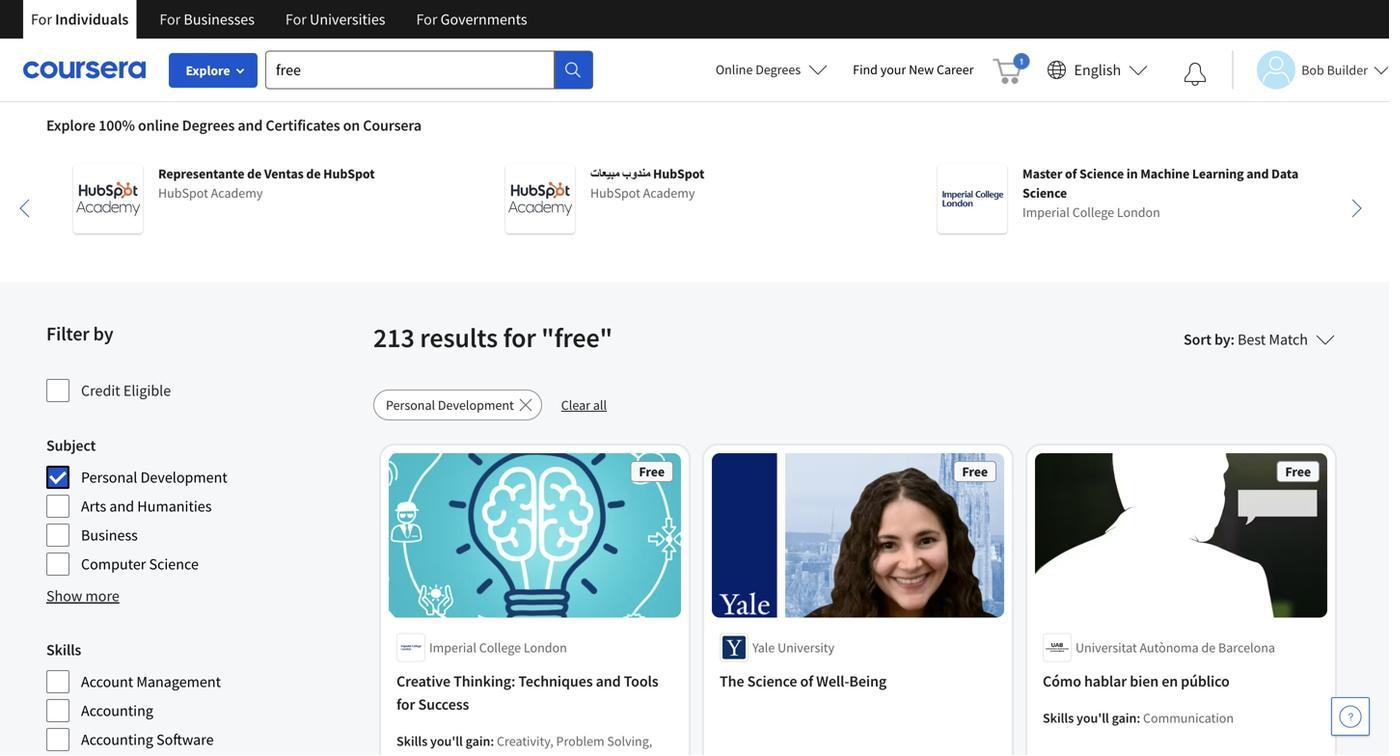 Task type: vqa. For each thing, say whether or not it's contained in the screenshot.


Task type: locate. For each thing, give the bounding box(es) containing it.
0 vertical spatial gain
[[1112, 710, 1137, 727]]

clear
[[561, 397, 590, 414]]

universities
[[310, 10, 385, 29]]

well-
[[816, 672, 849, 691]]

1 horizontal spatial you'll
[[1077, 710, 1109, 727]]

cómo hablar bien en público
[[1043, 672, 1230, 691]]

skills
[[46, 641, 81, 660], [1043, 710, 1074, 727], [397, 733, 428, 750]]

english button
[[1040, 39, 1156, 101]]

creative thinking: techniques and tools for success
[[397, 672, 658, 714]]

london down in
[[1117, 204, 1160, 221]]

and left the "tools"
[[596, 672, 621, 691]]

1 vertical spatial accounting
[[81, 730, 153, 750]]

you'll up collaboration at the left
[[430, 733, 463, 750]]

accounting
[[81, 701, 153, 721], [81, 730, 153, 750]]

by right sort at the right top of page
[[1215, 330, 1231, 349]]

de left ventas
[[247, 165, 262, 182]]

imperial inside master of science in machine learning and data science imperial college london
[[1023, 204, 1070, 221]]

academy inside مندوب مبيعات hubspot hubspot academy
[[643, 184, 695, 202]]

1 vertical spatial college
[[479, 639, 521, 656]]

1 horizontal spatial college
[[1073, 204, 1114, 221]]

2 free from the left
[[962, 463, 988, 480]]

best
[[1238, 330, 1266, 349]]

213 results for "free"
[[373, 321, 613, 355]]

shopping cart: 1 item image
[[993, 53, 1030, 84]]

london
[[1117, 204, 1160, 221], [524, 639, 567, 656]]

0 horizontal spatial for
[[397, 695, 415, 714]]

hubspot academy image left مبيعات
[[506, 164, 575, 233]]

more
[[85, 587, 119, 606]]

science
[[1080, 165, 1124, 182], [1023, 184, 1067, 202], [149, 555, 199, 574], [747, 672, 797, 691]]

"free"
[[541, 321, 613, 355]]

0 horizontal spatial free
[[639, 463, 665, 480]]

hubspot down on
[[323, 165, 375, 182]]

0 vertical spatial :
[[1231, 330, 1235, 349]]

0 vertical spatial of
[[1065, 165, 1077, 182]]

0 horizontal spatial you'll
[[430, 733, 463, 750]]

2 horizontal spatial free
[[1285, 463, 1311, 480]]

0 vertical spatial college
[[1073, 204, 1114, 221]]

account
[[81, 672, 133, 692]]

1 for from the left
[[31, 10, 52, 29]]

1 horizontal spatial imperial
[[1023, 204, 1070, 221]]

certificates
[[266, 116, 340, 135]]

1 vertical spatial imperial
[[429, 639, 477, 656]]

1 horizontal spatial gain
[[1112, 710, 1137, 727]]

for inside creative thinking: techniques and tools for success
[[397, 695, 415, 714]]

de
[[247, 165, 262, 182], [306, 165, 321, 182], [1202, 639, 1216, 656]]

and left the data
[[1247, 165, 1269, 182]]

explore inside popup button
[[186, 62, 230, 79]]

hubspot down representante
[[158, 184, 208, 202]]

1 accounting from the top
[[81, 701, 153, 721]]

2 academy from the left
[[643, 184, 695, 202]]

development up humanities
[[140, 468, 227, 487]]

0 horizontal spatial college
[[479, 639, 521, 656]]

for down creative
[[397, 695, 415, 714]]

of
[[1065, 165, 1077, 182], [800, 672, 813, 691]]

of inside the science of well-being link
[[800, 672, 813, 691]]

coursera
[[363, 116, 422, 135]]

1 free from the left
[[639, 463, 665, 480]]

0 horizontal spatial of
[[800, 672, 813, 691]]

degrees right 'online'
[[756, 61, 801, 78]]

1 academy from the left
[[211, 184, 263, 202]]

:
[[1231, 330, 1235, 349], [1137, 710, 1141, 727], [490, 733, 494, 750]]

personal development
[[386, 397, 514, 414], [81, 468, 227, 487]]

3 free from the left
[[1285, 463, 1311, 480]]

science left in
[[1080, 165, 1124, 182]]

bob builder
[[1302, 61, 1368, 79]]

hubspot
[[323, 165, 375, 182], [653, 165, 704, 182], [158, 184, 208, 202], [590, 184, 640, 202]]

en
[[1162, 672, 1178, 691]]

: down cómo hablar bien en público
[[1137, 710, 1141, 727]]

1 vertical spatial personal development
[[81, 468, 227, 487]]

: left best
[[1231, 330, 1235, 349]]

results
[[420, 321, 498, 355]]

individuals
[[55, 10, 129, 29]]

science down humanities
[[149, 555, 199, 574]]

213
[[373, 321, 415, 355]]

account management
[[81, 672, 221, 692]]

None search field
[[265, 51, 593, 89]]

gain for :
[[466, 733, 490, 750]]

yale university
[[752, 639, 835, 656]]

bob
[[1302, 61, 1324, 79]]

online degrees button
[[700, 48, 843, 91]]

4 for from the left
[[416, 10, 437, 29]]

0 vertical spatial you'll
[[1077, 710, 1109, 727]]

1 horizontal spatial degrees
[[756, 61, 801, 78]]

1 vertical spatial :
[[1137, 710, 1141, 727]]

london up techniques
[[524, 639, 567, 656]]

governments
[[440, 10, 527, 29]]

0 horizontal spatial by
[[93, 322, 113, 346]]

1 horizontal spatial for
[[503, 321, 536, 355]]

0 horizontal spatial personal
[[81, 468, 137, 487]]

academy
[[211, 184, 263, 202], [643, 184, 695, 202]]

hubspot academy image for representante de ventas de hubspot hubspot academy
[[73, 164, 143, 233]]

subject
[[46, 436, 96, 455]]

0 vertical spatial personal
[[386, 397, 435, 414]]

1 horizontal spatial :
[[1137, 710, 1141, 727]]

science down yale
[[747, 672, 797, 691]]

university
[[778, 639, 835, 656]]

free
[[639, 463, 665, 480], [962, 463, 988, 480], [1285, 463, 1311, 480]]

1 horizontal spatial development
[[438, 397, 514, 414]]

de up the público
[[1202, 639, 1216, 656]]

degrees
[[756, 61, 801, 78], [182, 116, 235, 135]]

you'll down hablar
[[1077, 710, 1109, 727]]

for for businesses
[[159, 10, 181, 29]]

online degrees
[[716, 61, 801, 78]]

1 vertical spatial explore
[[46, 116, 96, 135]]

for left individuals
[[31, 10, 52, 29]]

for for individuals
[[31, 10, 52, 29]]

and right arts
[[109, 497, 134, 516]]

0 vertical spatial degrees
[[756, 61, 801, 78]]

imperial down master
[[1023, 204, 1070, 221]]

100%
[[99, 116, 135, 135]]

0 horizontal spatial degrees
[[182, 116, 235, 135]]

hablar
[[1084, 672, 1127, 691]]

for businesses
[[159, 10, 255, 29]]

personal development inside button
[[386, 397, 514, 414]]

online
[[138, 116, 179, 135]]

1 vertical spatial development
[[140, 468, 227, 487]]

explore down for businesses
[[186, 62, 230, 79]]

for left universities
[[285, 10, 307, 29]]

and left "certificates"
[[238, 116, 263, 135]]

gain
[[1112, 710, 1137, 727], [466, 733, 490, 750]]

solving,
[[607, 733, 652, 750]]

1 horizontal spatial of
[[1065, 165, 1077, 182]]

0 horizontal spatial imperial
[[429, 639, 477, 656]]

for left businesses
[[159, 10, 181, 29]]

de right ventas
[[306, 165, 321, 182]]

all
[[593, 397, 607, 414]]

1 vertical spatial skills
[[1043, 710, 1074, 727]]

1 horizontal spatial london
[[1117, 204, 1160, 221]]

coursera image
[[23, 54, 146, 85]]

explore button
[[169, 53, 258, 88]]

representante de ventas de hubspot hubspot academy
[[158, 165, 375, 202]]

0 horizontal spatial :
[[490, 733, 494, 750]]

being
[[849, 672, 887, 691]]

hubspot academy image down 100%
[[73, 164, 143, 233]]

skills up collaboration at the left
[[397, 733, 428, 750]]

imperial college london image
[[938, 164, 1007, 233]]

0 horizontal spatial explore
[[46, 116, 96, 135]]

degrees up representante
[[182, 116, 235, 135]]

1 horizontal spatial academy
[[643, 184, 695, 202]]

personal development up the arts and humanities
[[81, 468, 227, 487]]

gain up collaboration at the left
[[466, 733, 490, 750]]

find your new career link
[[843, 58, 984, 82]]

1 horizontal spatial hubspot academy image
[[506, 164, 575, 233]]

development down results
[[438, 397, 514, 414]]

3 for from the left
[[285, 10, 307, 29]]

0 vertical spatial development
[[438, 397, 514, 414]]

arts
[[81, 497, 106, 516]]

representante
[[158, 165, 244, 182]]

and
[[238, 116, 263, 135], [1247, 165, 1269, 182], [109, 497, 134, 516], [596, 672, 621, 691]]

1 horizontal spatial personal
[[386, 397, 435, 414]]

skills up account
[[46, 641, 81, 660]]

1 vertical spatial london
[[524, 639, 567, 656]]

online
[[716, 61, 753, 78]]

yale
[[752, 639, 775, 656]]

hubspot academy image
[[73, 164, 143, 233], [506, 164, 575, 233]]

1 vertical spatial you'll
[[430, 733, 463, 750]]

new
[[909, 61, 934, 78]]

0 horizontal spatial development
[[140, 468, 227, 487]]

your
[[881, 61, 906, 78]]

for for universities
[[285, 10, 307, 29]]

personal development down results
[[386, 397, 514, 414]]

of left well-
[[800, 672, 813, 691]]

personal
[[386, 397, 435, 414], [81, 468, 137, 487]]

0 vertical spatial personal development
[[386, 397, 514, 414]]

personal up arts
[[81, 468, 137, 487]]

1 vertical spatial for
[[397, 695, 415, 714]]

1 horizontal spatial free
[[962, 463, 988, 480]]

1 horizontal spatial personal development
[[386, 397, 514, 414]]

0 vertical spatial accounting
[[81, 701, 153, 721]]

2 for from the left
[[159, 10, 181, 29]]

for universities
[[285, 10, 385, 29]]

0 vertical spatial london
[[1117, 204, 1160, 221]]

0 vertical spatial skills
[[46, 641, 81, 660]]

1 hubspot academy image from the left
[[73, 164, 143, 233]]

1 horizontal spatial skills
[[397, 733, 428, 750]]

science inside subject 'group'
[[149, 555, 199, 574]]

0 horizontal spatial personal development
[[81, 468, 227, 487]]

0 vertical spatial imperial
[[1023, 204, 1070, 221]]

0 horizontal spatial hubspot academy image
[[73, 164, 143, 233]]

filter
[[46, 322, 89, 346]]

of right master
[[1065, 165, 1077, 182]]

2 vertical spatial skills
[[397, 733, 428, 750]]

0 vertical spatial explore
[[186, 62, 230, 79]]

0 horizontal spatial academy
[[211, 184, 263, 202]]

academy down representante
[[211, 184, 263, 202]]

help center image
[[1339, 705, 1362, 728]]

2 accounting from the top
[[81, 730, 153, 750]]

skills inside skills group
[[46, 641, 81, 660]]

personal down 213
[[386, 397, 435, 414]]

1 horizontal spatial by
[[1215, 330, 1231, 349]]

1 vertical spatial personal
[[81, 468, 137, 487]]

2 hubspot academy image from the left
[[506, 164, 575, 233]]

1 horizontal spatial explore
[[186, 62, 230, 79]]

1 vertical spatial degrees
[[182, 116, 235, 135]]

explore left 100%
[[46, 116, 96, 135]]

for
[[31, 10, 52, 29], [159, 10, 181, 29], [285, 10, 307, 29], [416, 10, 437, 29]]

academy down مندوب
[[643, 184, 695, 202]]

imperial
[[1023, 204, 1070, 221], [429, 639, 477, 656]]

skills group
[[46, 639, 362, 755]]

academy inside representante de ventas de hubspot hubspot academy
[[211, 184, 263, 202]]

for up what do you want to learn? text field
[[416, 10, 437, 29]]

0 horizontal spatial skills
[[46, 641, 81, 660]]

skills down cómo
[[1043, 710, 1074, 727]]

clear all
[[561, 397, 607, 414]]

imperial up creative
[[429, 639, 477, 656]]

0 horizontal spatial de
[[247, 165, 262, 182]]

2 vertical spatial :
[[490, 733, 494, 750]]

: left creativity,
[[490, 733, 494, 750]]

by right filter at the left of page
[[93, 322, 113, 346]]

autònoma
[[1140, 639, 1199, 656]]

personal inside subject 'group'
[[81, 468, 137, 487]]

skills for skills you'll gain : communication
[[1043, 710, 1074, 727]]

0 horizontal spatial gain
[[466, 733, 490, 750]]

explore
[[186, 62, 230, 79], [46, 116, 96, 135]]

businesses
[[184, 10, 255, 29]]

for left "free"
[[503, 321, 536, 355]]

1 vertical spatial of
[[800, 672, 813, 691]]

by for filter
[[93, 322, 113, 346]]

gain down cómo hablar bien en público
[[1112, 710, 1137, 727]]

2 horizontal spatial skills
[[1043, 710, 1074, 727]]

1 vertical spatial gain
[[466, 733, 490, 750]]

What do you want to learn? text field
[[265, 51, 555, 89]]

match
[[1269, 330, 1308, 349]]



Task type: describe. For each thing, give the bounding box(es) containing it.
bien
[[1130, 672, 1159, 691]]

personal development inside subject 'group'
[[81, 468, 227, 487]]

cómo
[[1043, 672, 1081, 691]]

creative thinking: techniques and tools for success link
[[397, 670, 673, 716]]

sort by : best match
[[1184, 330, 1308, 349]]

show
[[46, 587, 82, 606]]

explore 100% online degrees and certificates on coursera
[[46, 116, 422, 135]]

gain for communication
[[1112, 710, 1137, 727]]

communication
[[1143, 710, 1234, 727]]

0 horizontal spatial london
[[524, 639, 567, 656]]

you'll for :
[[430, 733, 463, 750]]

skills for skills
[[46, 641, 81, 660]]

college inside master of science in machine learning and data science imperial college london
[[1073, 204, 1114, 221]]

collaboration
[[397, 752, 474, 755]]

thinking:
[[454, 672, 515, 691]]

humanities
[[137, 497, 212, 516]]

show more button
[[46, 585, 119, 608]]

1 horizontal spatial de
[[306, 165, 321, 182]]

مندوب مبيعات hubspot hubspot academy
[[590, 165, 704, 202]]

skills you'll gain :
[[397, 733, 497, 750]]

builder
[[1327, 61, 1368, 79]]

: for skills you'll gain :
[[490, 733, 494, 750]]

the science of well-being link
[[720, 670, 997, 693]]

cómo hablar bien en público link
[[1043, 670, 1320, 693]]

and inside master of science in machine learning and data science imperial college london
[[1247, 165, 1269, 182]]

personal inside button
[[386, 397, 435, 414]]

imperial college london
[[429, 639, 567, 656]]

for for governments
[[416, 10, 437, 29]]

مبيعات
[[590, 165, 620, 182]]

by for sort
[[1215, 330, 1231, 349]]

tools
[[624, 672, 658, 691]]

show more
[[46, 587, 119, 606]]

degrees inside "popup button"
[[756, 61, 801, 78]]

english
[[1074, 60, 1121, 80]]

hubspot academy image for مندوب مبيعات hubspot hubspot academy
[[506, 164, 575, 233]]

master
[[1023, 165, 1062, 182]]

universitat autònoma de barcelona
[[1076, 639, 1275, 656]]

eligible
[[123, 381, 171, 400]]

subject group
[[46, 434, 362, 577]]

problem
[[556, 733, 605, 750]]

find
[[853, 61, 878, 78]]

: for skills you'll gain : communication
[[1137, 710, 1141, 727]]

clear all button
[[550, 390, 618, 421]]

free for cómo hablar bien en público
[[1285, 463, 1311, 480]]

you'll for communication
[[1077, 710, 1109, 727]]

2 horizontal spatial de
[[1202, 639, 1216, 656]]

مندوب
[[622, 165, 650, 182]]

data
[[1272, 165, 1299, 182]]

the science of well-being
[[720, 672, 887, 691]]

creativity,
[[497, 733, 554, 750]]

career
[[937, 61, 974, 78]]

arts and humanities
[[81, 497, 212, 516]]

management
[[136, 672, 221, 692]]

machine
[[1140, 165, 1190, 182]]

credit
[[81, 381, 120, 400]]

science down master
[[1023, 184, 1067, 202]]

show notifications image
[[1184, 63, 1207, 86]]

skills for skills you'll gain :
[[397, 733, 428, 750]]

creative
[[397, 672, 451, 691]]

master of science in machine learning and data science imperial college london
[[1023, 165, 1299, 221]]

accounting software
[[81, 730, 214, 750]]

london inside master of science in machine learning and data science imperial college london
[[1117, 204, 1160, 221]]

sort
[[1184, 330, 1212, 349]]

ventas
[[264, 165, 304, 182]]

for governments
[[416, 10, 527, 29]]

personal development button
[[373, 390, 542, 421]]

computer science
[[81, 555, 199, 574]]

skills you'll gain : communication
[[1043, 710, 1234, 727]]

techniques
[[518, 672, 593, 691]]

find your new career
[[853, 61, 974, 78]]

software
[[156, 730, 214, 750]]

credit eligible
[[81, 381, 171, 400]]

and inside creative thinking: techniques and tools for success
[[596, 672, 621, 691]]

computer
[[81, 555, 146, 574]]

on
[[343, 116, 360, 135]]

development inside subject 'group'
[[140, 468, 227, 487]]

0 vertical spatial for
[[503, 321, 536, 355]]

barcelona
[[1218, 639, 1275, 656]]

in
[[1127, 165, 1138, 182]]

and inside subject 'group'
[[109, 497, 134, 516]]

accounting for accounting software
[[81, 730, 153, 750]]

hubspot right مندوب
[[653, 165, 704, 182]]

hubspot down مبيعات
[[590, 184, 640, 202]]

for individuals
[[31, 10, 129, 29]]

the
[[720, 672, 744, 691]]

filter by
[[46, 322, 113, 346]]

bob builder button
[[1232, 51, 1389, 89]]

público
[[1181, 672, 1230, 691]]

of inside master of science in machine learning and data science imperial college london
[[1065, 165, 1077, 182]]

explore for explore 100% online degrees and certificates on coursera
[[46, 116, 96, 135]]

creativity, problem solving, collaboration
[[397, 733, 652, 755]]

free for creative thinking: techniques and tools for success
[[639, 463, 665, 480]]

universitat
[[1076, 639, 1137, 656]]

business
[[81, 526, 138, 545]]

2 horizontal spatial :
[[1231, 330, 1235, 349]]

accounting for accounting
[[81, 701, 153, 721]]

development inside button
[[438, 397, 514, 414]]

explore for explore
[[186, 62, 230, 79]]

banner navigation
[[15, 0, 543, 39]]

success
[[418, 695, 469, 714]]



